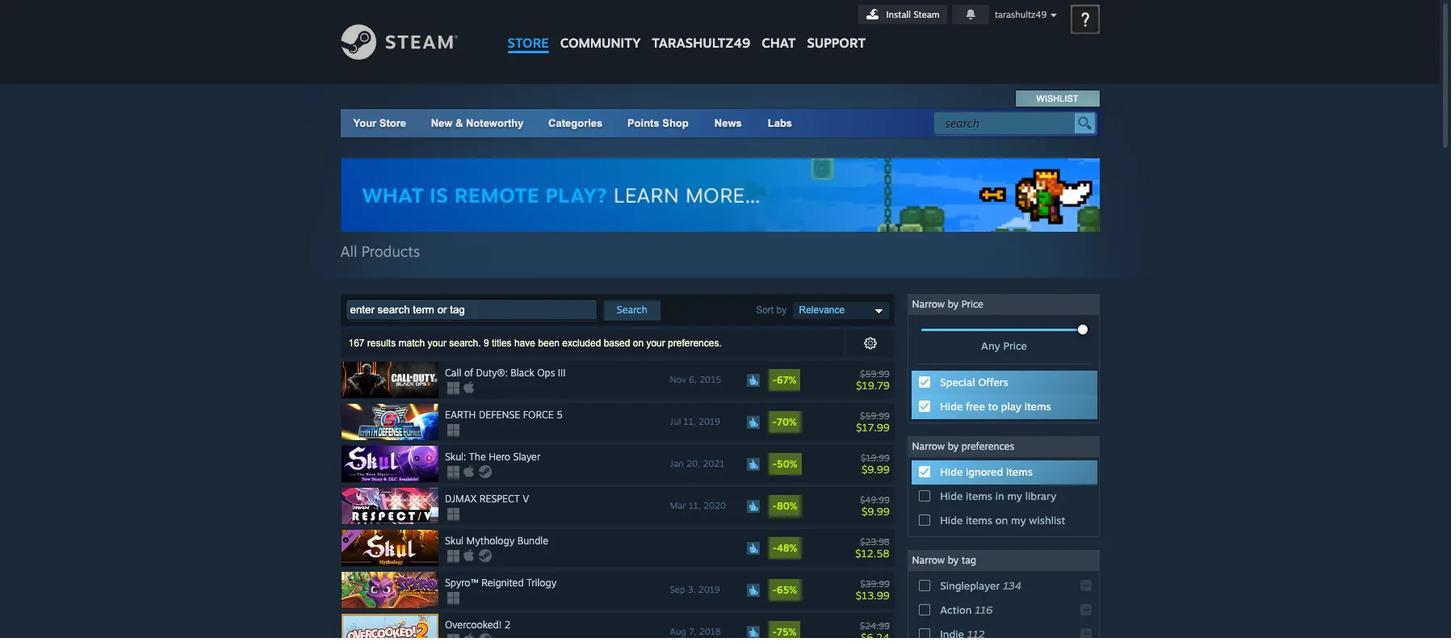 Task type: locate. For each thing, give the bounding box(es) containing it.
points shop
[[627, 117, 689, 129]]

1 2019 from the top
[[698, 416, 720, 427]]

0 vertical spatial $59.99
[[860, 368, 890, 379]]

$59.99 for $17.99
[[860, 410, 890, 421]]

hide up narrow by tag
[[940, 514, 963, 527]]

$59.99 up $59.99 $17.99
[[860, 368, 890, 379]]

2019 for $17.99
[[698, 416, 720, 427]]

- for 80%
[[773, 500, 777, 512]]

0 vertical spatial my
[[1007, 489, 1022, 502]]

2 2019 from the top
[[698, 584, 720, 595]]

on right based
[[633, 338, 644, 349]]

134
[[1003, 579, 1022, 592]]

excluded
[[562, 338, 601, 349]]

hide items on my wishlist
[[940, 514, 1065, 527]]

$19.99 $9.99
[[861, 452, 890, 475]]

6 - from the top
[[773, 584, 777, 596]]

65%
[[777, 584, 797, 596]]

aug
[[670, 626, 686, 637]]

hide down narrow by preferences
[[940, 465, 963, 478]]

&
[[455, 117, 463, 129]]

price up any
[[962, 298, 984, 310]]

- up -48%
[[773, 500, 777, 512]]

overcooked! 2
[[445, 619, 511, 631]]

by right the 'sort'
[[776, 304, 787, 316]]

- up -65%
[[773, 542, 777, 554]]

$23.98 $12.58
[[855, 536, 890, 559]]

offers
[[978, 376, 1008, 389]]

news link
[[702, 109, 755, 137]]

sort
[[756, 304, 774, 316]]

$59.99 inside "$59.99 $19.79"
[[860, 368, 890, 379]]

$9.99 inside $49.99 $9.99
[[862, 504, 890, 517]]

0 vertical spatial narrow
[[912, 298, 945, 310]]

1 vertical spatial $59.99
[[860, 410, 890, 421]]

respect
[[480, 493, 520, 505]]

jul 11, 2019
[[670, 416, 720, 427]]

items down the hide items in my library
[[966, 514, 993, 527]]

-65%
[[773, 584, 797, 596]]

wishlist link
[[1016, 90, 1099, 107]]

3 hide from the top
[[940, 489, 963, 502]]

- down -48%
[[773, 584, 777, 596]]

free
[[966, 400, 985, 413]]

$9.99 up $23.98
[[862, 504, 890, 517]]

2019 right jul
[[698, 416, 720, 427]]

0 vertical spatial tarashultz49
[[995, 9, 1047, 20]]

1 - from the top
[[773, 374, 777, 386]]

1 $59.99 from the top
[[860, 368, 890, 379]]

70%
[[777, 416, 797, 428]]

community
[[560, 35, 641, 51]]

2
[[505, 619, 511, 631]]

1 hide from the top
[[940, 400, 963, 413]]

9
[[484, 338, 489, 349]]

1 vertical spatial narrow
[[912, 440, 945, 452]]

$13.99
[[856, 588, 890, 601]]

my left 'wishlist' on the right bottom of page
[[1011, 514, 1026, 527]]

1 narrow from the top
[[912, 298, 945, 310]]

install steam
[[886, 9, 940, 20]]

-50%
[[773, 458, 798, 470]]

your store link
[[353, 117, 406, 129]]

167 results match your search. 9 titles have been excluded based on your preferences.
[[348, 338, 722, 349]]

0 horizontal spatial your
[[428, 338, 447, 349]]

- for 50%
[[773, 458, 777, 470]]

0 vertical spatial 11,
[[684, 416, 696, 427]]

$9.99 for -50%
[[862, 462, 890, 475]]

0 vertical spatial 2019
[[698, 416, 720, 427]]

by for narrow by tag
[[948, 554, 959, 566]]

2019
[[698, 416, 720, 427], [698, 584, 720, 595]]

4 hide from the top
[[940, 514, 963, 527]]

install steam link
[[858, 5, 947, 24]]

on down in
[[996, 514, 1008, 527]]

2 - from the top
[[773, 416, 777, 428]]

your right based
[[646, 338, 665, 349]]

items up the hide items in my library
[[1006, 465, 1033, 478]]

1 your from the left
[[428, 338, 447, 349]]

0 vertical spatial on
[[633, 338, 644, 349]]

skul:
[[445, 451, 466, 463]]

results
[[367, 338, 396, 349]]

price right any
[[1003, 339, 1027, 352]]

20,
[[687, 458, 700, 469]]

4 - from the top
[[773, 500, 777, 512]]

by up the special
[[948, 298, 959, 310]]

1 vertical spatial on
[[996, 514, 1008, 527]]

-
[[773, 374, 777, 386], [773, 416, 777, 428], [773, 458, 777, 470], [773, 500, 777, 512], [773, 542, 777, 554], [773, 584, 777, 596]]

1 horizontal spatial tarashultz49
[[995, 9, 1047, 20]]

iii
[[558, 367, 566, 379]]

djmax
[[445, 493, 477, 505]]

$23.98
[[860, 536, 890, 547]]

by for sort by
[[776, 304, 787, 316]]

items right play
[[1025, 400, 1051, 413]]

narrow for any
[[912, 298, 945, 310]]

mar
[[670, 500, 686, 511]]

special
[[940, 376, 975, 389]]

chat
[[762, 35, 796, 51]]

your store
[[353, 117, 406, 129]]

special offers
[[940, 376, 1008, 389]]

$19.99
[[861, 452, 890, 463]]

items left in
[[966, 489, 993, 502]]

1 horizontal spatial on
[[996, 514, 1008, 527]]

11, right jul
[[684, 416, 696, 427]]

1 horizontal spatial price
[[1003, 339, 1027, 352]]

hide
[[940, 400, 963, 413], [940, 465, 963, 478], [940, 489, 963, 502], [940, 514, 963, 527]]

2 $9.99 from the top
[[862, 504, 890, 517]]

2 vertical spatial narrow
[[912, 554, 945, 566]]

narrow
[[912, 298, 945, 310], [912, 440, 945, 452], [912, 554, 945, 566]]

2 narrow from the top
[[912, 440, 945, 452]]

new
[[431, 117, 453, 129]]

11, right the mar
[[689, 500, 701, 511]]

hide for hide items in my library
[[940, 489, 963, 502]]

-67%
[[773, 374, 797, 386]]

0 vertical spatial $9.99
[[862, 462, 890, 475]]

3 narrow from the top
[[912, 554, 945, 566]]

been
[[538, 338, 560, 349]]

1 horizontal spatial your
[[646, 338, 665, 349]]

by left the preferences
[[948, 440, 959, 452]]

$49.99
[[860, 494, 890, 505]]

your right match
[[428, 338, 447, 349]]

jan
[[670, 458, 684, 469]]

preferences.
[[668, 338, 722, 349]]

hide items in my library
[[940, 489, 1057, 502]]

$9.99 inside $19.99 $9.99
[[862, 462, 890, 475]]

1 vertical spatial price
[[1003, 339, 1027, 352]]

by left the tag
[[948, 554, 959, 566]]

-80%
[[773, 500, 797, 512]]

- down -70%
[[773, 458, 777, 470]]

spyro™ reignited trilogy
[[445, 577, 557, 589]]

by
[[948, 298, 959, 310], [776, 304, 787, 316], [948, 440, 959, 452], [948, 554, 959, 566]]

$59.99 $17.99
[[856, 410, 890, 433]]

nov 6, 2015
[[670, 374, 721, 385]]

5 - from the top
[[773, 542, 777, 554]]

price
[[962, 298, 984, 310], [1003, 339, 1027, 352]]

$59.99 down the $19.79 at the right of the page
[[860, 410, 890, 421]]

$17.99
[[856, 420, 890, 433]]

0 horizontal spatial on
[[633, 338, 644, 349]]

mythology
[[466, 535, 515, 547]]

hide left free
[[940, 400, 963, 413]]

- up -70%
[[773, 374, 777, 386]]

5
[[557, 409, 563, 421]]

hide down hide ignored items
[[940, 489, 963, 502]]

categories link
[[548, 117, 603, 129]]

- for 65%
[[773, 584, 777, 596]]

1 vertical spatial 11,
[[689, 500, 701, 511]]

overcooked!
[[445, 619, 502, 631]]

1 vertical spatial my
[[1011, 514, 1026, 527]]

1 vertical spatial tarashultz49
[[652, 35, 750, 51]]

defense
[[479, 409, 520, 421]]

hide free to play items
[[940, 400, 1051, 413]]

spyro™
[[445, 577, 479, 589]]

2 hide from the top
[[940, 465, 963, 478]]

to
[[988, 400, 998, 413]]

None text field
[[345, 299, 597, 321]]

search button
[[604, 300, 660, 320]]

0 horizontal spatial price
[[962, 298, 984, 310]]

3 - from the top
[[773, 458, 777, 470]]

2018
[[699, 626, 721, 637]]

2 your from the left
[[646, 338, 665, 349]]

your
[[353, 117, 376, 129]]

force
[[523, 409, 554, 421]]

$9.99 up $49.99
[[862, 462, 890, 475]]

any
[[981, 339, 1000, 352]]

2019 right the 3,
[[698, 584, 720, 595]]

- down -67%
[[773, 416, 777, 428]]

$39.99 $13.99
[[856, 578, 890, 601]]

sep
[[670, 584, 685, 595]]

1 vertical spatial 2019
[[698, 584, 720, 595]]

items
[[1025, 400, 1051, 413], [1006, 465, 1033, 478], [966, 489, 993, 502], [966, 514, 993, 527]]

$9.99 for -80%
[[862, 504, 890, 517]]

1 vertical spatial $9.99
[[862, 504, 890, 517]]

my right in
[[1007, 489, 1022, 502]]

$59.99 inside $59.99 $17.99
[[860, 410, 890, 421]]

2 $59.99 from the top
[[860, 410, 890, 421]]

1 $9.99 from the top
[[862, 462, 890, 475]]



Task type: vqa. For each thing, say whether or not it's contained in the screenshot.
Languages :
no



Task type: describe. For each thing, give the bounding box(es) containing it.
aug 7, 2018
[[670, 626, 721, 637]]

$24.99
[[860, 620, 890, 631]]

2020
[[703, 500, 726, 511]]

action
[[940, 603, 972, 616]]

ignored
[[966, 465, 1003, 478]]

store
[[508, 35, 549, 51]]

community link
[[555, 0, 646, 59]]

hide for hide items on my wishlist
[[940, 514, 963, 527]]

$59.99 $19.79
[[856, 368, 890, 391]]

relevance
[[799, 305, 845, 316]]

new & noteworthy link
[[431, 117, 524, 129]]

50%
[[777, 458, 798, 470]]

11, for $9.99
[[689, 500, 701, 511]]

116
[[975, 603, 993, 616]]

in
[[996, 489, 1004, 502]]

0 horizontal spatial tarashultz49
[[652, 35, 750, 51]]

singleplayer 134
[[940, 579, 1022, 592]]

all
[[340, 242, 357, 260]]

narrow by price
[[912, 298, 984, 310]]

search.
[[449, 338, 481, 349]]

products
[[362, 242, 420, 260]]

2019 for $13.99
[[698, 584, 720, 595]]

-48%
[[773, 542, 797, 554]]

djmax respect v
[[445, 493, 529, 505]]

based
[[604, 338, 630, 349]]

search
[[617, 304, 648, 316]]

store
[[379, 117, 406, 129]]

by for narrow by price
[[948, 298, 959, 310]]

sep 3, 2019
[[670, 584, 720, 595]]

support link
[[802, 0, 872, 55]]

have
[[514, 338, 535, 349]]

$19.79
[[856, 378, 890, 391]]

trilogy
[[527, 577, 557, 589]]

black
[[511, 367, 534, 379]]

0 vertical spatial price
[[962, 298, 984, 310]]

skul
[[445, 535, 464, 547]]

48%
[[777, 542, 797, 554]]

preferences
[[962, 440, 1014, 452]]

67%
[[777, 374, 797, 386]]

install
[[886, 9, 911, 20]]

duty®:
[[476, 367, 508, 379]]

hide ignored items
[[940, 465, 1033, 478]]

7,
[[689, 626, 697, 637]]

-70%
[[773, 416, 797, 428]]

support
[[807, 35, 866, 51]]

library
[[1025, 489, 1057, 502]]

$49.99 $9.99
[[860, 494, 890, 517]]

of
[[464, 367, 473, 379]]

labs link
[[755, 109, 805, 137]]

- for 70%
[[773, 416, 777, 428]]

points shop link
[[615, 109, 702, 137]]

$12.58
[[855, 546, 890, 559]]

jul
[[670, 416, 681, 427]]

call
[[445, 367, 461, 379]]

news
[[715, 117, 742, 129]]

- for 67%
[[773, 374, 777, 386]]

chat link
[[756, 0, 802, 55]]

steam
[[914, 9, 940, 20]]

nov
[[670, 374, 686, 385]]

hide for hide ignored items
[[940, 465, 963, 478]]

jan 20, 2021
[[670, 458, 725, 469]]

bundle
[[517, 535, 548, 547]]

hide for hide free to play items
[[940, 400, 963, 413]]

call of duty®: black ops iii
[[445, 367, 566, 379]]

11, for $17.99
[[684, 416, 696, 427]]

all products
[[340, 242, 420, 260]]

my for on
[[1011, 514, 1026, 527]]

earth defense force 5
[[445, 409, 563, 421]]

6,
[[689, 374, 697, 385]]

hero
[[489, 451, 510, 463]]

narrow for hide
[[912, 440, 945, 452]]

80%
[[777, 500, 797, 512]]

tarashultz49 link
[[646, 0, 756, 59]]

- for 48%
[[773, 542, 777, 554]]

2015
[[699, 374, 721, 385]]

2021
[[703, 458, 725, 469]]

relevance link
[[793, 302, 890, 319]]

any price
[[981, 339, 1027, 352]]

slayer
[[513, 451, 540, 463]]

my for in
[[1007, 489, 1022, 502]]

wishlist
[[1037, 94, 1079, 103]]

points
[[627, 117, 660, 129]]

categories
[[548, 117, 603, 129]]

reignited
[[481, 577, 524, 589]]

search text field
[[945, 113, 1070, 134]]

$59.99 for $19.79
[[860, 368, 890, 379]]

singleplayer
[[940, 579, 1000, 592]]

by for narrow by preferences
[[948, 440, 959, 452]]

tag
[[962, 554, 976, 566]]

titles
[[492, 338, 512, 349]]



